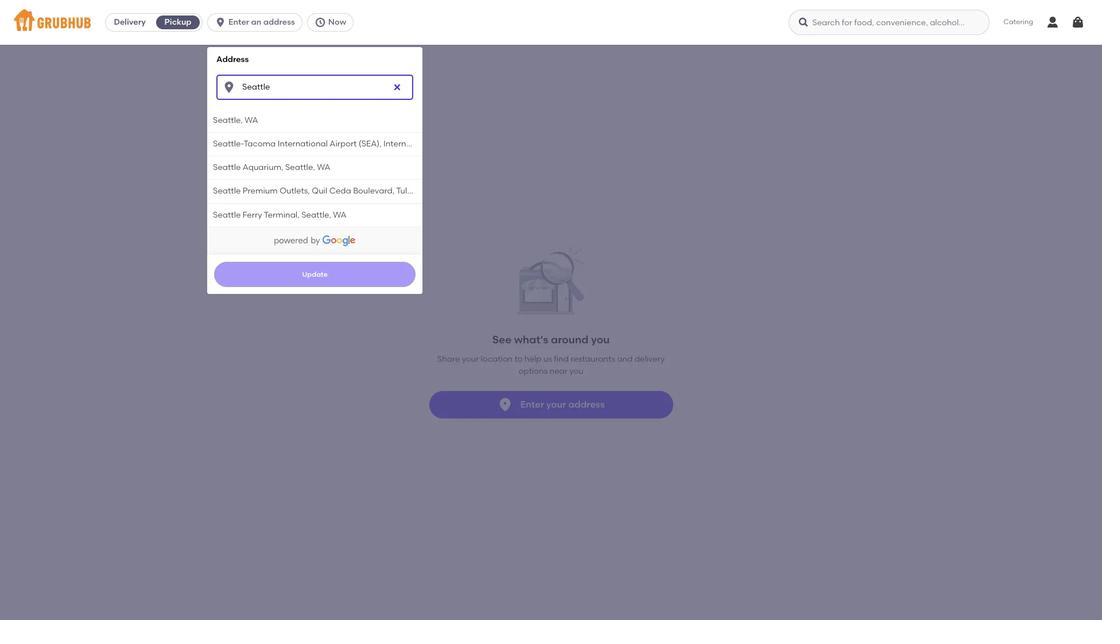 Task type: locate. For each thing, give the bounding box(es) containing it.
wa
[[245, 115, 258, 125], [512, 139, 526, 149], [317, 163, 331, 172], [426, 186, 439, 196], [333, 210, 347, 220]]

enter left an
[[229, 17, 249, 27]]

0 horizontal spatial svg image
[[315, 17, 326, 28]]

0 vertical spatial seattle
[[213, 163, 241, 172]]

2 international from the left
[[384, 139, 434, 149]]

you right near
[[570, 366, 584, 376]]

wa right the tulalip,
[[426, 186, 439, 196]]

1 vertical spatial seattle
[[213, 186, 241, 196]]

you up restaurants in the bottom of the page
[[591, 333, 610, 347]]

and
[[618, 355, 633, 364]]

find
[[554, 355, 569, 364]]

your down near
[[547, 399, 567, 410]]

your
[[462, 355, 479, 364], [547, 399, 567, 410]]

tulalip,
[[397, 186, 424, 196]]

0 vertical spatial you
[[591, 333, 610, 347]]

delivery
[[114, 17, 146, 27]]

seattle inside 'link'
[[213, 210, 241, 220]]

1 horizontal spatial enter
[[521, 399, 545, 410]]

seattle, up outlets,
[[286, 163, 315, 172]]

1 horizontal spatial address
[[569, 399, 605, 410]]

an
[[251, 17, 262, 27]]

svg image
[[215, 17, 226, 28], [799, 17, 810, 28], [222, 80, 236, 94]]

enter
[[229, 17, 249, 27], [521, 399, 545, 410]]

0 horizontal spatial your
[[462, 355, 479, 364]]

0 horizontal spatial you
[[570, 366, 584, 376]]

1 seattle from the top
[[213, 163, 241, 172]]

1 vertical spatial address
[[569, 399, 605, 410]]

seattle-tacoma international airport (sea), international boulevard, seatac, wa
[[213, 139, 526, 149]]

boulevard, left seatac,
[[436, 139, 477, 149]]

see what's around you
[[493, 333, 610, 347]]

wa inside seattle-tacoma international airport (sea), international boulevard, seatac, wa link
[[512, 139, 526, 149]]

svg image inside the now button
[[315, 17, 326, 28]]

boulevard, right ceda
[[353, 186, 395, 196]]

wa up tacoma
[[245, 115, 258, 125]]

svg image
[[1072, 16, 1086, 29], [315, 17, 326, 28], [393, 82, 402, 92]]

0 vertical spatial address
[[263, 17, 295, 27]]

0 horizontal spatial boulevard,
[[353, 186, 395, 196]]

seattle aquarium, seattle, wa
[[213, 163, 331, 172]]

1 horizontal spatial boulevard,
[[436, 139, 477, 149]]

your inside button
[[547, 399, 567, 410]]

your for share
[[462, 355, 479, 364]]

address right an
[[263, 17, 295, 27]]

your right share
[[462, 355, 479, 364]]

boulevard,
[[436, 139, 477, 149], [353, 186, 395, 196]]

address
[[217, 55, 249, 64]]

address inside main navigation navigation
[[263, 17, 295, 27]]

1 vertical spatial seattle,
[[286, 163, 315, 172]]

seattle down seattle- at the top left of page
[[213, 163, 241, 172]]

you
[[591, 333, 610, 347], [570, 366, 584, 376]]

restaurants
[[571, 355, 616, 364]]

seattle, down the quil
[[302, 210, 331, 220]]

delivery
[[635, 355, 665, 364]]

seattle
[[213, 163, 241, 172], [213, 186, 241, 196], [213, 210, 241, 220]]

2 seattle from the top
[[213, 186, 241, 196]]

outlets,
[[280, 186, 310, 196]]

enter inside main navigation navigation
[[229, 17, 249, 27]]

wa inside seattle ferry terminal, seattle, wa 'link'
[[333, 210, 347, 220]]

international
[[278, 139, 328, 149], [384, 139, 434, 149]]

1 vertical spatial your
[[547, 399, 567, 410]]

enter right position icon
[[521, 399, 545, 410]]

seattle left premium
[[213, 186, 241, 196]]

now button
[[307, 13, 359, 32]]

international down seattle, wa "link"
[[278, 139, 328, 149]]

0 vertical spatial seattle,
[[213, 115, 243, 125]]

wa right seatac,
[[512, 139, 526, 149]]

seattle, inside seattle aquarium, seattle, wa link
[[286, 163, 315, 172]]

share
[[438, 355, 460, 364]]

international right (sea),
[[384, 139, 434, 149]]

2 vertical spatial seattle,
[[302, 210, 331, 220]]

address for enter your address
[[569, 399, 605, 410]]

your inside share your location to help us find restaurants and delivery options near you
[[462, 355, 479, 364]]

wa up seattle premium outlets, quil ceda boulevard, tulalip, wa
[[317, 163, 331, 172]]

(sea),
[[359, 139, 382, 149]]

0 vertical spatial enter
[[229, 17, 249, 27]]

1 vertical spatial enter
[[521, 399, 545, 410]]

0 horizontal spatial address
[[263, 17, 295, 27]]

terminal,
[[264, 210, 300, 220]]

seattle left the ferry at the top
[[213, 210, 241, 220]]

wa down ceda
[[333, 210, 347, 220]]

1 horizontal spatial your
[[547, 399, 567, 410]]

0 horizontal spatial international
[[278, 139, 328, 149]]

address down restaurants in the bottom of the page
[[569, 399, 605, 410]]

0 vertical spatial boulevard,
[[436, 139, 477, 149]]

wa inside seattle aquarium, seattle, wa link
[[317, 163, 331, 172]]

0 horizontal spatial enter
[[229, 17, 249, 27]]

1 vertical spatial you
[[570, 366, 584, 376]]

1 horizontal spatial international
[[384, 139, 434, 149]]

seattle,
[[213, 115, 243, 125], [286, 163, 315, 172], [302, 210, 331, 220]]

1 international from the left
[[278, 139, 328, 149]]

seattle ferry terminal, seattle, wa link
[[207, 204, 423, 227]]

catering
[[1004, 18, 1034, 26]]

0 vertical spatial your
[[462, 355, 479, 364]]

2 vertical spatial seattle
[[213, 210, 241, 220]]

us
[[544, 355, 552, 364]]

update button
[[214, 262, 416, 287]]

seattle for seattle ferry terminal, seattle, wa
[[213, 210, 241, 220]]

seattle, up seattle- at the top left of page
[[213, 115, 243, 125]]

tacoma
[[244, 139, 276, 149]]

delivery button
[[106, 13, 154, 32]]

options
[[519, 366, 548, 376]]

seattle for seattle aquarium, seattle, wa
[[213, 163, 241, 172]]

3 seattle from the top
[[213, 210, 241, 220]]

pickup
[[165, 17, 192, 27]]

1 vertical spatial boulevard,
[[353, 186, 395, 196]]

address
[[263, 17, 295, 27], [569, 399, 605, 410]]

you inside share your location to help us find restaurants and delivery options near you
[[570, 366, 584, 376]]



Task type: describe. For each thing, give the bounding box(es) containing it.
address for enter an address
[[263, 17, 295, 27]]

wa inside seattle, wa "link"
[[245, 115, 258, 125]]

position icon image
[[498, 397, 514, 413]]

enter your address button
[[429, 391, 674, 419]]

seattle for seattle premium outlets, quil ceda boulevard, tulalip, wa
[[213, 186, 241, 196]]

seatac,
[[479, 139, 510, 149]]

wa inside seattle premium outlets, quil ceda boulevard, tulalip, wa link
[[426, 186, 439, 196]]

location
[[481, 355, 513, 364]]

enter for enter an address
[[229, 17, 249, 27]]

main navigation navigation
[[0, 0, 1103, 620]]

enter for enter your address
[[521, 399, 545, 410]]

what's
[[514, 333, 549, 347]]

enter an address
[[229, 17, 295, 27]]

near
[[550, 366, 568, 376]]

seattle, inside seattle, wa "link"
[[213, 115, 243, 125]]

premium
[[243, 186, 278, 196]]

update
[[302, 270, 328, 278]]

around
[[551, 333, 589, 347]]

seattle, wa link
[[207, 109, 423, 132]]

your for enter
[[547, 399, 567, 410]]

ferry
[[243, 210, 262, 220]]

seattle, inside seattle ferry terminal, seattle, wa 'link'
[[302, 210, 331, 220]]

share your location to help us find restaurants and delivery options near you
[[438, 355, 665, 376]]

svg image inside enter an address button
[[215, 17, 226, 28]]

seattle aquarium, seattle, wa link
[[207, 156, 423, 179]]

now
[[328, 17, 346, 27]]

enter your address
[[521, 399, 605, 410]]

1 horizontal spatial you
[[591, 333, 610, 347]]

seattle-
[[213, 139, 244, 149]]

Enter an address search field
[[217, 74, 414, 100]]

see
[[493, 333, 512, 347]]

seattle premium outlets, quil ceda boulevard, tulalip, wa link
[[207, 180, 439, 203]]

seattle premium outlets, quil ceda boulevard, tulalip, wa
[[213, 186, 439, 196]]

quil
[[312, 186, 328, 196]]

to
[[515, 355, 523, 364]]

1 horizontal spatial svg image
[[393, 82, 402, 92]]

2 horizontal spatial svg image
[[1072, 16, 1086, 29]]

airport
[[330, 139, 357, 149]]

aquarium,
[[243, 163, 284, 172]]

help
[[525, 355, 542, 364]]

enter an address button
[[207, 13, 307, 32]]

ceda
[[330, 186, 351, 196]]

catering button
[[996, 9, 1042, 35]]

seattle, wa
[[213, 115, 258, 125]]

seattle-tacoma international airport (sea), international boulevard, seatac, wa link
[[207, 133, 526, 156]]

seattle ferry terminal, seattle, wa
[[213, 210, 347, 220]]

pickup button
[[154, 13, 202, 32]]



Task type: vqa. For each thing, say whether or not it's contained in the screenshot.
Delivery BUTTON
yes



